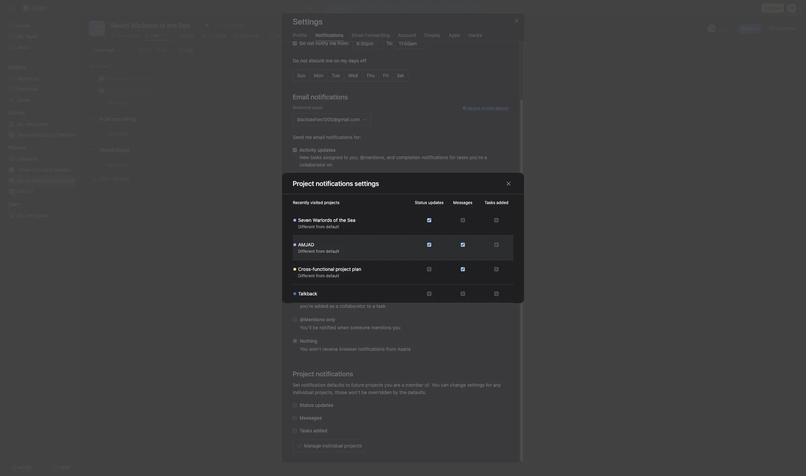 Task type: describe. For each thing, give the bounding box(es) containing it.
summaries
[[312, 195, 336, 201]]

won't
[[309, 347, 321, 352]]

post recruiting
[[99, 116, 136, 122]]

change
[[450, 383, 466, 388]]

on left my
[[334, 58, 339, 64]]

task updates you'll be notified when there's a comment on a task you're following, you're assigned a task, or you're added as a collaborator to a task
[[300, 287, 505, 309]]

are
[[394, 383, 400, 388]]

task inside button
[[106, 48, 114, 53]]

you'll
[[300, 325, 312, 331]]

sea inside project notifications settings dialog
[[347, 217, 355, 223]]

from inside the nothing you won't receive browser notifications from asana
[[386, 347, 396, 352]]

for inside activity updates new tasks assigned to you, @mentions, and completion notifications for tasks you're a collaborator on
[[450, 155, 456, 160]]

add up the add section button
[[108, 162, 116, 168]]

warlords inside project notifications settings dialog
[[313, 217, 332, 223]]

toggle notify about messages checkbox for amjad
[[461, 243, 465, 247]]

inbox
[[17, 44, 29, 50]]

toggle notify about task creations checkbox for amjad
[[494, 243, 498, 247]]

starred button
[[0, 110, 25, 116]]

2 vertical spatial status
[[299, 403, 314, 408]]

the inside 'projects' element
[[58, 178, 65, 184]]

share button
[[738, 24, 761, 33]]

add task… inside header untitled section tree grid
[[108, 100, 130, 106]]

task… inside header untitled section tree grid
[[117, 100, 130, 106]]

teams element
[[0, 198, 81, 223]]

profile button
[[293, 32, 307, 41]]

project notifications
[[293, 370, 353, 378]]

updates inside the task updates you'll be notified when there's a comment on a task you're following, you're assigned a task, or you're added as a collaborator to a task
[[311, 287, 329, 293]]

the inside starred element
[[58, 132, 65, 138]]

notified for updates
[[320, 295, 336, 301]]

default for functional
[[326, 274, 339, 279]]

add section
[[99, 176, 129, 182]]

you're
[[470, 155, 483, 160]]

and inside mentions only new tasks assigned to you, direct messages, and @mentions
[[398, 182, 406, 188]]

add task
[[97, 48, 114, 53]]

my tasks
[[17, 34, 37, 39]]

remove from starred image
[[204, 23, 210, 28]]

defaults
[[327, 383, 344, 388]]

browser notifications
[[293, 261, 357, 269]]

recruiting
[[112, 116, 136, 122]]

display
[[424, 32, 441, 38]]

individual inside button
[[322, 443, 343, 449]]

for inside set notification defaults to future projects you are a member of. you can change settings for any individual projects, those won't be overridden by the defaults.
[[486, 383, 492, 388]]

you inside the nothing you won't receive browser notifications from asana
[[300, 347, 308, 352]]

add down weekly
[[301, 242, 309, 247]]

share
[[747, 26, 758, 31]]

sea for 'seven warlords of the sea' "link" in the starred element
[[67, 132, 75, 138]]

added inside project notifications settings dialog
[[496, 200, 508, 205]]

add left section
[[99, 176, 110, 182]]

my
[[341, 58, 347, 64]]

email inside add new email button
[[320, 242, 330, 247]]

the inside set notification defaults to future projects you are a member of. you can change settings for any individual projects, those won't be overridden by the defaults.
[[399, 390, 406, 396]]

days off
[[349, 58, 366, 64]]

notification
[[301, 383, 326, 388]]

notifications right about
[[482, 106, 508, 111]]

profile
[[293, 32, 307, 38]]

any
[[493, 383, 501, 388]]

assigned for summaries
[[323, 202, 343, 208]]

tasks left you're
[[457, 155, 468, 160]]

assigned inside the task updates you'll be notified when there's a comment on a task you're following, you're assigned a task, or you're added as a collaborator to a task
[[464, 295, 484, 301]]

different for amjad
[[298, 249, 315, 254]]

my workspace link inside starred element
[[4, 119, 77, 130]]

updates inside weekly reports status updates on projects in your portfolios
[[315, 223, 332, 228]]

0 horizontal spatial status updates
[[299, 403, 333, 408]]

tyler
[[308, 76, 318, 81]]

Assign HQ locations text field
[[106, 87, 153, 94]]

you, for direct
[[349, 182, 359, 188]]

invite button
[[6, 462, 35, 474]]

to inside set notification defaults to future projects you are a member of. you can change settings for any individual projects, those won't be overridden by the defaults.
[[346, 383, 350, 388]]

0 horizontal spatial tasks
[[299, 428, 312, 434]]

Completed checkbox
[[97, 74, 106, 83]]

cross-functional project plan link
[[4, 165, 81, 175]]

tasks for mentions only new tasks assigned to you, direct messages, and @mentions
[[310, 182, 322, 188]]

collapse task list for this section image
[[91, 116, 96, 122]]

collapse task list for this section image
[[91, 148, 96, 153]]

Toggle notify about messages checkbox
[[461, 268, 465, 272]]

2 horizontal spatial you're
[[449, 295, 463, 301]]

task for task name
[[90, 64, 99, 69]]

mentions only new tasks assigned to you, direct messages, and @mentions
[[299, 175, 432, 188]]

my workspace link inside teams element
[[4, 210, 77, 221]]

list link
[[146, 32, 159, 39]]

assignee
[[299, 64, 316, 69]]

the inside project notifications settings dialog
[[339, 217, 346, 223]]

can
[[441, 383, 449, 388]]

projects inside button
[[344, 443, 362, 449]]

assigned for only
[[323, 182, 343, 188]]

updates down the projects,
[[315, 403, 333, 408]]

a right the comment at the left of the page
[[398, 295, 401, 301]]

0 vertical spatial email
[[312, 105, 323, 110]]

0 vertical spatial me
[[326, 58, 333, 64]]

email notifications
[[293, 93, 348, 101]]

manage individual projects
[[304, 443, 362, 449]]

updates inside activity updates new tasks assigned to you, @mentions, and completion notifications for tasks you're a collaborator on
[[317, 147, 336, 153]]

seven warlords of the sea link inside starred element
[[4, 130, 77, 141]]

tasks inside project notifications settings dialog
[[485, 200, 495, 205]]

portfolios
[[375, 223, 396, 228]]

status updates inside project notifications settings dialog
[[415, 200, 444, 205]]

you for are
[[384, 383, 392, 388]]

only for mentions only
[[321, 175, 331, 181]]

board link
[[175, 32, 194, 39]]

sea for 'seven warlords of the sea' "link" within 'projects' element
[[67, 178, 75, 184]]

remove email button
[[475, 240, 508, 250]]

sun
[[297, 73, 305, 78]]

me for browser
[[305, 275, 312, 281]]

world news button
[[99, 144, 129, 156]]

me for email
[[305, 134, 312, 140]]

you for and
[[349, 202, 357, 208]]

on inside weekly reports status updates on projects in your portfolios
[[334, 223, 339, 228]]

receive
[[322, 347, 338, 352]]

my tasks link
[[4, 31, 77, 42]]

set notification defaults to future projects you are a member of. you can change settings for any individual projects, those won't be overridden by the defaults.
[[293, 383, 501, 396]]

manage individual projects button
[[293, 440, 366, 452]]

board
[[181, 33, 194, 38]]

add down post recruiting 'button'
[[108, 131, 116, 137]]

you inside @mentions only you'll be notified when someone mentions you
[[393, 325, 400, 331]]

completion
[[396, 155, 420, 160]]

those
[[335, 390, 347, 396]]

dashboard
[[307, 33, 332, 38]]

Completed checkbox
[[97, 87, 106, 95]]

home link
[[4, 21, 77, 31]]

cross-functional project plan inside cross-functional project plan link
[[17, 167, 81, 173]]

to for summaries
[[344, 202, 348, 208]]

projects element
[[0, 142, 81, 198]]

tasks inside my tasks link
[[25, 34, 37, 39]]

world
[[99, 147, 114, 153]]

apps button
[[449, 32, 460, 41]]

2 vertical spatial messages
[[299, 415, 322, 421]]

tasks for activity updates new tasks assigned to you, @mentions, and completion notifications for tasks you're a collaborator on
[[310, 155, 322, 160]]

sat
[[397, 73, 404, 78]]

when for there's
[[337, 295, 349, 301]]

add task button
[[89, 46, 117, 55]]

0 vertical spatial browser
[[313, 275, 331, 281]]

apps
[[449, 32, 460, 38]]

team button
[[0, 201, 20, 208]]

project notifications settings
[[293, 180, 379, 187]]

files link
[[376, 32, 391, 39]]

project
[[293, 180, 314, 187]]

plan inside project notifications settings dialog
[[352, 267, 361, 272]]

activity
[[299, 147, 316, 153]]

workflow link
[[268, 32, 294, 39]]

asana
[[397, 347, 411, 352]]

do not notify me from:
[[299, 40, 349, 46]]

black
[[319, 76, 329, 81]]

notified for only
[[320, 325, 336, 331]]

to:
[[386, 40, 393, 46]]

notifications button
[[315, 32, 344, 41]]

preferred email
[[293, 105, 323, 110]]

in
[[359, 223, 363, 228]]

about
[[467, 106, 480, 111]]

add task… row for world news
[[81, 159, 806, 171]]

toggle notify about messages checkbox for talkback
[[461, 292, 465, 296]]

tasks added inside project notifications settings dialog
[[485, 200, 508, 205]]

amjad inside 'projects' element
[[17, 189, 34, 194]]

mentions
[[371, 325, 391, 331]]

email forwarding
[[352, 32, 390, 38]]

notifications left for… at the left bottom
[[332, 275, 359, 281]]

seven inside 'projects' element
[[17, 178, 31, 184]]

amjad inside project notifications settings dialog
[[298, 242, 314, 248]]

settings
[[467, 383, 485, 388]]

talkback inside 'projects' element
[[17, 156, 37, 162]]

projects inside set notification defaults to future projects you are a member of. you can change settings for any individual projects, those won't be overridden by the defaults.
[[366, 383, 383, 388]]

row containing task name
[[81, 60, 806, 72]]

different from default for warlords
[[298, 225, 339, 230]]

send me browser notifications for…
[[293, 275, 369, 281]]

reports
[[317, 215, 333, 221]]

status inside weekly reports status updates on projects in your portfolios
[[299, 223, 313, 228]]

individual inside set notification defaults to future projects you are a member of. you can change settings for any individual projects, those won't be overridden by the defaults.
[[293, 390, 313, 396]]

notifications inside activity updates new tasks assigned to you, @mentions, and completion notifications for tasks you're a collaborator on
[[422, 155, 448, 160]]

tasks for daily summaries new tasks assigned to you and upcoming due dates
[[310, 202, 322, 208]]

toggle notify about task creations checkbox for talkback
[[494, 292, 498, 296]]

toggle notify about status updates checkbox for amjad
[[427, 243, 431, 247]]

you, for @mentions,
[[349, 155, 359, 160]]

me from:
[[329, 40, 349, 46]]

activity updates new tasks assigned to you, @mentions, and completion notifications for tasks you're a collaborator on
[[299, 147, 487, 168]]

a left task,
[[485, 295, 487, 301]]

as
[[330, 304, 335, 309]]

to inside the task updates you'll be notified when there's a comment on a task you're following, you're assigned a task, or you're added as a collaborator to a task
[[367, 304, 371, 309]]

seven warlords of the sea for 'seven warlords of the sea' "link" within 'projects' element
[[17, 178, 75, 184]]

and inside daily summaries new tasks assigned to you and upcoming due dates
[[359, 202, 367, 208]]

add up task name
[[97, 48, 105, 53]]

assign hq locations cell
[[81, 84, 296, 97]]

assigned for updates
[[323, 155, 343, 160]]

you inside set notification defaults to future projects you are a member of. you can change settings for any individual projects, those won't be overridden by the defaults.
[[431, 383, 440, 388]]

gantt link
[[399, 32, 417, 39]]

messages,
[[374, 182, 397, 188]]

row containing tb
[[81, 72, 806, 85]]

a right as
[[336, 304, 338, 309]]

add new email button
[[293, 240, 333, 250]]

recently visited projects
[[293, 200, 339, 205]]

invite
[[19, 465, 31, 471]]

inbox link
[[4, 42, 77, 53]]

different for seven warlords of the sea
[[298, 225, 315, 230]]

my for my workspace link in starred element
[[17, 121, 24, 127]]

mentions
[[299, 175, 320, 181]]

updates inside project notifications settings dialog
[[428, 200, 444, 205]]

world news
[[99, 147, 129, 153]]

messages link
[[340, 32, 368, 39]]

fri
[[383, 73, 389, 78]]

plan inside cross-functional project plan link
[[71, 167, 81, 173]]

for…
[[360, 275, 369, 281]]

following,
[[427, 295, 448, 301]]

manage
[[304, 443, 321, 449]]

2 different from default from the top
[[298, 249, 339, 254]]

notifications left for:
[[326, 134, 353, 140]]

you'll
[[300, 295, 312, 301]]

status inside project notifications settings dialog
[[415, 200, 427, 205]]



Task type: locate. For each thing, give the bounding box(es) containing it.
1 vertical spatial for
[[486, 383, 492, 388]]

1 different from the top
[[298, 225, 315, 230]]

future
[[351, 383, 364, 388]]

3 toggle notify about status updates checkbox from the top
[[427, 268, 431, 272]]

1 horizontal spatial tb
[[709, 26, 714, 31]]

0 vertical spatial status updates
[[415, 200, 444, 205]]

you,
[[349, 155, 359, 160], [349, 182, 359, 188]]

1 toggle notify about task creations checkbox from the top
[[494, 218, 498, 223]]

insights
[[8, 64, 26, 70]]

1 vertical spatial seven warlords of the sea link
[[4, 175, 77, 186]]

add task…
[[108, 100, 130, 106], [108, 131, 130, 137], [108, 162, 130, 168]]

status updates
[[415, 200, 444, 205], [299, 403, 333, 408]]

1 vertical spatial notified
[[320, 325, 336, 331]]

assigned down the send me email notifications for:
[[323, 155, 343, 160]]

1 task… from the top
[[117, 100, 130, 106]]

be for you'll
[[313, 325, 318, 331]]

task inside the task updates you'll be notified when there's a comment on a task you're following, you're assigned a task, or you're added as a collaborator to a task
[[300, 287, 310, 293]]

1 vertical spatial tasks added
[[299, 428, 327, 434]]

task…
[[117, 100, 130, 106], [117, 131, 130, 137], [117, 162, 130, 168]]

and left completion
[[387, 155, 395, 160]]

1 vertical spatial email
[[313, 134, 325, 140]]

of inside project notifications settings dialog
[[333, 217, 338, 223]]

0 vertical spatial tasks
[[485, 200, 495, 205]]

when left someone on the left bottom of the page
[[337, 325, 349, 331]]

seven down the recently
[[298, 217, 311, 223]]

individual down set
[[293, 390, 313, 396]]

2 you, from the top
[[349, 182, 359, 188]]

on inside activity updates new tasks assigned to you, @mentions, and completion notifications for tasks you're a collaborator on
[[327, 162, 332, 168]]

0 vertical spatial warlords
[[32, 132, 51, 138]]

1 horizontal spatial do
[[299, 40, 306, 46]]

you
[[349, 202, 357, 208], [393, 325, 400, 331], [384, 383, 392, 388]]

1 horizontal spatial you
[[384, 383, 392, 388]]

you, inside mentions only new tasks assigned to you, direct messages, and @mentions
[[349, 182, 359, 188]]

2 my workspace from the top
[[17, 213, 49, 218]]

my workspace
[[17, 121, 49, 127], [17, 213, 49, 218]]

you left are
[[384, 383, 392, 388]]

from for cross-functional project plan
[[316, 274, 325, 279]]

add task… button inside header untitled section tree grid
[[108, 99, 130, 107]]

1 vertical spatial cross-
[[298, 267, 313, 272]]

0 horizontal spatial you're
[[300, 304, 313, 309]]

3 my from the top
[[17, 213, 24, 218]]

daily summaries new tasks assigned to you and upcoming due dates
[[299, 195, 412, 208]]

completed image
[[97, 74, 106, 83]]

task for task updates you'll be notified when there's a comment on a task you're following, you're assigned a task, or you're added as a collaborator to a task
[[300, 287, 310, 293]]

assigned up summaries
[[323, 182, 343, 188]]

0 vertical spatial workspace
[[25, 121, 49, 127]]

0 vertical spatial do
[[299, 40, 306, 46]]

portfolios
[[17, 86, 38, 92]]

tb button
[[707, 25, 716, 33]]

add task… row
[[81, 96, 806, 109], [81, 127, 806, 140], [81, 159, 806, 171]]

functional up send me browser notifications for…
[[313, 267, 334, 272]]

send for send me email notifications for:
[[293, 134, 304, 140]]

1 workspace from the top
[[25, 121, 49, 127]]

not for notify
[[307, 40, 314, 46]]

overview link
[[112, 32, 138, 39]]

0 vertical spatial seven warlords of the sea
[[17, 132, 75, 138]]

2 add task… from the top
[[108, 131, 130, 137]]

0 vertical spatial different
[[298, 225, 315, 230]]

tb inside header untitled section tree grid
[[300, 76, 305, 81]]

collaborator inside activity updates new tasks assigned to you, @mentions, and completion notifications for tasks you're a collaborator on
[[299, 162, 326, 168]]

1 horizontal spatial status updates
[[415, 200, 444, 205]]

projects inside weekly reports status updates on projects in your portfolios
[[340, 223, 358, 228]]

task,
[[489, 295, 499, 301]]

2 my from the top
[[17, 121, 24, 127]]

my inside starred element
[[17, 121, 24, 127]]

talkback inside project notifications settings dialog
[[298, 291, 317, 297]]

2 toggle notify about task creations checkbox from the top
[[494, 292, 498, 296]]

0 vertical spatial messages
[[345, 33, 368, 38]]

functional down talkback link
[[32, 167, 54, 173]]

0 vertical spatial task
[[90, 64, 99, 69]]

comment
[[370, 295, 390, 301]]

notified down @mentions
[[320, 325, 336, 331]]

1 horizontal spatial amjad
[[298, 242, 314, 248]]

add task… up section
[[108, 162, 130, 168]]

1 notified from the top
[[320, 295, 336, 301]]

and left upcoming
[[359, 202, 367, 208]]

toggle notify about task creations checkbox for seven warlords of the sea
[[494, 218, 498, 223]]

or
[[500, 295, 505, 301]]

team
[[8, 201, 20, 207]]

calendar
[[240, 33, 260, 38]]

list
[[151, 33, 159, 38]]

0 vertical spatial when
[[337, 295, 349, 301]]

2 vertical spatial different from default
[[298, 274, 339, 279]]

0 horizontal spatial tasks added
[[299, 428, 327, 434]]

my workspace link down goals link
[[4, 119, 77, 130]]

1 horizontal spatial collaborator
[[340, 304, 366, 309]]

2 vertical spatial sea
[[347, 217, 355, 223]]

seven warlords of the sea down cross-functional project plan link at the left top of the page
[[17, 178, 75, 184]]

task inside row
[[90, 64, 99, 69]]

different for cross-functional project plan
[[298, 274, 315, 279]]

3 different from the top
[[298, 274, 315, 279]]

0 vertical spatial task
[[106, 48, 114, 53]]

my for my workspace link within the teams element
[[17, 213, 24, 218]]

tasks added up manage
[[299, 428, 327, 434]]

visited
[[310, 200, 323, 205]]

Toggle notify about task creations checkbox
[[494, 268, 498, 272], [494, 292, 498, 296]]

from for seven warlords of the sea
[[316, 225, 325, 230]]

cross-functional project plan up send me browser notifications for…
[[298, 267, 361, 272]]

add
[[97, 48, 105, 53], [108, 100, 116, 106], [108, 131, 116, 137], [108, 162, 116, 168], [99, 176, 110, 182], [301, 242, 309, 247]]

status down weekly
[[299, 223, 313, 228]]

my inside my tasks link
[[17, 34, 24, 39]]

seven up amjad link
[[17, 178, 31, 184]]

be down @mentions
[[313, 325, 318, 331]]

1 different from default from the top
[[298, 225, 339, 230]]

goals
[[17, 97, 30, 103]]

0 vertical spatial add task…
[[108, 100, 130, 106]]

1 default from the top
[[326, 225, 339, 230]]

to for updates
[[344, 155, 348, 160]]

workflow
[[273, 33, 294, 38]]

new inside activity updates new tasks assigned to you, @mentions, and completion notifications for tasks you're a collaborator on
[[299, 155, 309, 160]]

toggle notify about status updates checkbox for cross-functional project plan
[[427, 268, 431, 272]]

updates
[[317, 147, 336, 153], [428, 200, 444, 205], [315, 223, 332, 228], [311, 287, 329, 293], [315, 403, 333, 408]]

default
[[326, 225, 339, 230], [326, 249, 339, 254], [326, 274, 339, 279]]

0 vertical spatial project
[[55, 167, 70, 173]]

2 vertical spatial seven warlords of the sea
[[298, 217, 355, 223]]

talkback up @mentions
[[298, 291, 317, 297]]

to up won't at bottom left
[[346, 383, 350, 388]]

do for do not disturb me on my days off
[[293, 58, 299, 64]]

notified inside the task updates you'll be notified when there's a comment on a task you're following, you're assigned a task, or you're added as a collaborator to a task
[[320, 295, 336, 301]]

a right you're
[[484, 155, 487, 160]]

starred
[[8, 110, 25, 116]]

2 horizontal spatial email
[[495, 242, 505, 247]]

do up sun
[[293, 58, 299, 64]]

added up manage
[[313, 428, 327, 434]]

be inside set notification defaults to future projects you are a member of. you can change settings for any individual projects, those won't be overridden by the defaults.
[[362, 390, 367, 396]]

status updates down the projects,
[[299, 403, 333, 408]]

2 task… from the top
[[117, 131, 130, 137]]

Toggle notify about task creations checkbox
[[494, 218, 498, 223], [494, 243, 498, 247]]

toggle notify about task creations checkbox right remove
[[494, 243, 498, 247]]

2 default from the top
[[326, 249, 339, 254]]

2 vertical spatial add task…
[[108, 162, 130, 168]]

default up browser notifications on the bottom left of page
[[326, 249, 339, 254]]

send for send me browser notifications for…
[[293, 275, 304, 281]]

1 horizontal spatial tasks
[[485, 200, 495, 205]]

0 vertical spatial talkback
[[17, 156, 37, 162]]

task right the comment at the left of the page
[[402, 295, 411, 301]]

sea
[[67, 132, 75, 138], [67, 178, 75, 184], [347, 217, 355, 223]]

@mentions
[[408, 182, 432, 188]]

email right remove
[[495, 242, 505, 247]]

my workspace link down amjad link
[[4, 210, 77, 221]]

1 vertical spatial tasks
[[299, 428, 312, 434]]

not
[[307, 40, 314, 46], [300, 58, 307, 64]]

0 vertical spatial seven warlords of the sea link
[[4, 130, 77, 141]]

0 horizontal spatial talkback
[[17, 156, 37, 162]]

workspace
[[25, 121, 49, 127], [25, 213, 49, 218]]

4 toggle notify about status updates checkbox from the top
[[427, 292, 431, 296]]

toggle notify about task creations checkbox down remove email button
[[494, 268, 498, 272]]

1 send from the top
[[293, 134, 304, 140]]

project inside dialog
[[336, 267, 351, 272]]

add task… button down post recruiting 'button'
[[108, 130, 130, 138]]

1 my workspace from the top
[[17, 121, 49, 127]]

notifications right completion
[[422, 155, 448, 160]]

projects inside project notifications settings dialog
[[324, 200, 339, 205]]

2 vertical spatial task
[[376, 304, 386, 309]]

2 vertical spatial of
[[333, 217, 338, 223]]

task… down assign hq locations text field
[[117, 100, 130, 106]]

1 toggle notify about messages checkbox from the top
[[461, 218, 465, 223]]

3 different from default from the top
[[298, 274, 339, 279]]

gantt
[[405, 33, 417, 38]]

projects
[[8, 145, 26, 151]]

1 vertical spatial when
[[337, 325, 349, 331]]

assigned left task,
[[464, 295, 484, 301]]

functional inside project notifications settings dialog
[[313, 267, 334, 272]]

you inside set notification defaults to future projects you are a member of. you can change settings for any individual projects, those won't be overridden by the defaults.
[[384, 383, 392, 388]]

reporting
[[17, 76, 39, 81]]

to for only
[[344, 182, 348, 188]]

nothing you won't receive browser notifications from asana
[[300, 338, 411, 352]]

2 vertical spatial add task… row
[[81, 159, 806, 171]]

0 vertical spatial default
[[326, 225, 339, 230]]

notifications settings
[[316, 180, 379, 187]]

the up talkback link
[[58, 132, 65, 138]]

new down daily on the top left of the page
[[299, 202, 309, 208]]

@mentions,
[[360, 155, 386, 160]]

workspace inside starred element
[[25, 121, 49, 127]]

do down profile
[[299, 40, 306, 46]]

1 toggle notify about task creations checkbox from the top
[[494, 268, 498, 272]]

do for do not notify me from:
[[299, 40, 306, 46]]

different from default
[[298, 225, 339, 230], [298, 249, 339, 254], [298, 274, 339, 279]]

member
[[405, 383, 423, 388]]

hide sidebar image
[[9, 5, 14, 11]]

seven up projects
[[17, 132, 31, 138]]

you, left direct
[[349, 182, 359, 188]]

new for new tasks assigned to you, direct messages, and @mentions
[[299, 182, 309, 188]]

of inside starred element
[[53, 132, 57, 138]]

toggle notify about messages checkbox for seven warlords of the sea
[[461, 218, 465, 223]]

new inside daily summaries new tasks assigned to you and upcoming due dates
[[299, 202, 309, 208]]

add inside header untitled section tree grid
[[108, 100, 116, 106]]

2 vertical spatial added
[[313, 428, 327, 434]]

0 vertical spatial added
[[496, 200, 508, 205]]

browser inside the nothing you won't receive browser notifications from asana
[[339, 347, 357, 352]]

0 vertical spatial status
[[415, 200, 427, 205]]

notified inside @mentions only you'll be notified when someone mentions you
[[320, 325, 336, 331]]

1 add task… from the top
[[108, 100, 130, 106]]

post
[[99, 116, 111, 122]]

different down browser notifications on the bottom left of page
[[298, 274, 315, 279]]

project notifications settings dialog
[[282, 173, 524, 304]]

1 when from the top
[[337, 295, 349, 301]]

messages inside project notifications settings dialog
[[453, 200, 472, 205]]

tasks down mentions
[[310, 182, 322, 188]]

0 horizontal spatial functional
[[32, 167, 54, 173]]

assigned inside activity updates new tasks assigned to you, @mentions, and completion notifications for tasks you're a collaborator on
[[323, 155, 343, 160]]

0 vertical spatial toggle notify about task creations checkbox
[[494, 268, 498, 272]]

you're down you'll at the bottom left of page
[[300, 304, 313, 309]]

from
[[316, 225, 325, 230], [316, 249, 325, 254], [316, 274, 325, 279], [386, 347, 396, 352]]

you down nothing
[[300, 347, 308, 352]]

overridden
[[368, 390, 392, 396]]

the right by at the left bottom
[[399, 390, 406, 396]]

2 vertical spatial task…
[[117, 162, 130, 168]]

2 add task… row from the top
[[81, 127, 806, 140]]

status down 'notification'
[[299, 403, 314, 408]]

task
[[90, 64, 99, 69], [300, 287, 310, 293]]

workspace down goals link
[[25, 121, 49, 127]]

be inside @mentions only you'll be notified when someone mentions you
[[313, 325, 318, 331]]

due
[[391, 202, 399, 208]]

a inside set notification defaults to future projects you are a member of. you can change settings for any individual projects, those won't be overridden by the defaults.
[[402, 383, 404, 388]]

be
[[313, 295, 318, 301], [313, 325, 318, 331], [362, 390, 367, 396]]

about notifications
[[467, 106, 508, 111]]

new for new tasks assigned to you, @mentions, and completion notifications for tasks you're a collaborator on
[[299, 155, 309, 160]]

a down the comment at the left of the page
[[373, 304, 375, 309]]

tasks
[[485, 200, 495, 205], [299, 428, 312, 434]]

send me email notifications for:
[[293, 134, 361, 140]]

my for my tasks link
[[17, 34, 24, 39]]

1 vertical spatial of
[[53, 178, 57, 184]]

cross- inside cross-functional project plan link
[[17, 167, 32, 173]]

functional inside 'projects' element
[[32, 167, 54, 173]]

cross- down talkback link
[[17, 167, 32, 173]]

insights button
[[0, 64, 26, 71]]

messages inside messages 'link'
[[345, 33, 368, 38]]

be for you'll
[[313, 295, 318, 301]]

None text field
[[109, 19, 192, 31]]

0 horizontal spatial individual
[[293, 390, 313, 396]]

only inside @mentions only you'll be notified when someone mentions you
[[326, 317, 335, 323]]

thu
[[366, 73, 375, 78]]

weekly
[[299, 215, 316, 221]]

and inside activity updates new tasks assigned to you, @mentions, and completion notifications for tasks you're a collaborator on
[[387, 155, 395, 160]]

email up activity
[[313, 134, 325, 140]]

my workspace inside starred element
[[17, 121, 49, 127]]

1 horizontal spatial individual
[[322, 443, 343, 449]]

you, inside activity updates new tasks assigned to you, @mentions, and completion notifications for tasks you're a collaborator on
[[349, 155, 359, 160]]

on left in
[[334, 223, 339, 228]]

tasks down home
[[25, 34, 37, 39]]

1 my workspace link from the top
[[4, 119, 77, 130]]

to up daily summaries new tasks assigned to you and upcoming due dates
[[344, 182, 348, 188]]

3 add task… from the top
[[108, 162, 130, 168]]

updates down send me browser notifications for…
[[311, 287, 329, 293]]

when inside the task updates you'll be notified when there's a comment on a task you're following, you're assigned a task, or you're added as a collaborator to a task
[[337, 295, 349, 301]]

tasks added down close this dialog image
[[485, 200, 508, 205]]

2 vertical spatial toggle notify about messages checkbox
[[461, 292, 465, 296]]

completed image
[[97, 87, 106, 95]]

task… down recruiting
[[117, 131, 130, 137]]

send up you'll at the bottom left of page
[[293, 275, 304, 281]]

overview
[[117, 33, 138, 38]]

add task… button for news
[[108, 162, 130, 169]]

1 vertical spatial functional
[[313, 267, 334, 272]]

weekly reports status updates on projects in your portfolios
[[299, 215, 396, 228]]

my up inbox
[[17, 34, 24, 39]]

1 vertical spatial amjad
[[298, 242, 314, 248]]

portfolios link
[[4, 84, 77, 95]]

from for amjad
[[316, 249, 325, 254]]

0 vertical spatial my
[[17, 34, 24, 39]]

Recruiting top Pirates text field
[[106, 75, 156, 82]]

upcoming
[[368, 202, 389, 208]]

individual right manage
[[322, 443, 343, 449]]

cross-functional project plan inside project notifications settings dialog
[[298, 267, 361, 272]]

2 send from the top
[[293, 275, 304, 281]]

add task… down post recruiting 'button'
[[108, 131, 130, 137]]

Toggle notify about messages checkbox
[[461, 218, 465, 223], [461, 243, 465, 247], [461, 292, 465, 296]]

on up project notifications settings
[[327, 162, 332, 168]]

toggle notify about status updates checkbox for talkback
[[427, 292, 431, 296]]

tb inside button
[[709, 26, 714, 31]]

add up post recruiting
[[108, 100, 116, 106]]

email left forwarding
[[352, 32, 364, 38]]

you up weekly reports status updates on projects in your portfolios on the top left of the page
[[349, 202, 357, 208]]

tasks added
[[485, 200, 508, 205], [299, 428, 327, 434]]

calendar link
[[234, 32, 260, 39]]

2 seven warlords of the sea link from the top
[[4, 175, 77, 186]]

on inside the task updates you'll be notified when there's a comment on a task you're following, you're assigned a task, or you're added as a collaborator to a task
[[392, 295, 397, 301]]

task up you'll at the bottom left of page
[[300, 287, 310, 293]]

0 vertical spatial and
[[387, 155, 395, 160]]

be inside the task updates you'll be notified when there's a comment on a task you're following, you're assigned a task, or you're added as a collaborator to a task
[[313, 295, 318, 301]]

2 toggle notify about task creations checkbox from the top
[[494, 243, 498, 247]]

to inside mentions only new tasks assigned to you, direct messages, and @mentions
[[344, 182, 348, 188]]

my down starred
[[17, 121, 24, 127]]

1 vertical spatial my workspace link
[[4, 210, 77, 221]]

1 toggle notify about status updates checkbox from the top
[[427, 218, 431, 223]]

toggle notify about status updates checkbox for seven warlords of the sea
[[427, 218, 431, 223]]

email forwarding button
[[352, 32, 390, 41]]

warlords inside 'projects' element
[[32, 178, 51, 184]]

0 vertical spatial you
[[349, 202, 357, 208]]

me right disturb
[[326, 58, 333, 64]]

seven warlords of the sea inside project notifications settings dialog
[[298, 217, 355, 223]]

assigned
[[323, 155, 343, 160], [323, 182, 343, 188], [323, 202, 343, 208], [464, 295, 484, 301]]

1 vertical spatial workspace
[[25, 213, 49, 218]]

close image
[[514, 18, 519, 24]]

notifications
[[315, 32, 344, 38]]

add task… button for recruiting
[[108, 130, 130, 138]]

workspace inside teams element
[[25, 213, 49, 218]]

seven warlords of the sea for 'seven warlords of the sea' "link" in the starred element
[[17, 132, 75, 138]]

task… for recruiting
[[117, 131, 130, 137]]

0 vertical spatial only
[[321, 175, 331, 181]]

me up you'll at the bottom left of page
[[305, 275, 312, 281]]

2 vertical spatial warlords
[[313, 217, 332, 223]]

you right mentions
[[393, 325, 400, 331]]

1 vertical spatial seven
[[17, 178, 31, 184]]

of up talkback link
[[53, 132, 57, 138]]

2 my workspace link from the top
[[4, 210, 77, 221]]

my down team
[[17, 213, 24, 218]]

1 horizontal spatial talkback
[[298, 291, 317, 297]]

upgrade
[[764, 5, 781, 10]]

starred element
[[0, 107, 81, 142]]

notifications down mentions
[[358, 347, 385, 352]]

2 toggle notify about status updates checkbox from the top
[[427, 243, 431, 247]]

only right mentions
[[321, 175, 331, 181]]

only
[[321, 175, 331, 181], [326, 317, 335, 323]]

date
[[348, 64, 356, 69]]

warlords
[[32, 132, 51, 138], [32, 178, 51, 184], [313, 217, 332, 223]]

workspace down amjad link
[[25, 213, 49, 218]]

0 vertical spatial seven
[[17, 132, 31, 138]]

task… for news
[[117, 162, 130, 168]]

from down reports
[[316, 225, 325, 230]]

1 horizontal spatial plan
[[352, 267, 361, 272]]

0 vertical spatial my workspace link
[[4, 119, 77, 130]]

global element
[[0, 16, 81, 57]]

close this dialog image
[[506, 181, 511, 186]]

2 add task… button from the top
[[108, 130, 130, 138]]

different down weekly
[[298, 225, 315, 230]]

1 add task… button from the top
[[108, 99, 130, 107]]

2 vertical spatial be
[[362, 390, 367, 396]]

new for new tasks assigned to you and upcoming due dates
[[299, 202, 309, 208]]

recruiting top pirates cell
[[81, 72, 296, 85]]

to inside activity updates new tasks assigned to you, @mentions, and completion notifications for tasks you're a collaborator on
[[344, 155, 348, 160]]

warlords down visited
[[313, 217, 332, 223]]

0 vertical spatial plan
[[71, 167, 81, 173]]

Toggle notify about status updates checkbox
[[427, 218, 431, 223], [427, 243, 431, 247], [427, 268, 431, 272], [427, 292, 431, 296]]

email inside email forwarding button
[[352, 32, 364, 38]]

seven warlords of the sea inside starred element
[[17, 132, 75, 138]]

1 seven warlords of the sea link from the top
[[4, 130, 77, 141]]

0 vertical spatial sea
[[67, 132, 75, 138]]

warlords inside starred element
[[32, 132, 51, 138]]

of inside 'projects' element
[[53, 178, 57, 184]]

add task… for recruiting
[[108, 131, 130, 137]]

task… up section
[[117, 162, 130, 168]]

3 add task… button from the top
[[108, 162, 130, 169]]

account
[[398, 32, 416, 38]]

header untitled section tree grid
[[81, 72, 806, 109]]

3 add task… row from the top
[[81, 159, 806, 171]]

add task… row for post recruiting
[[81, 127, 806, 140]]

add task… for news
[[108, 162, 130, 168]]

1 vertical spatial you
[[393, 325, 400, 331]]

seven warlords of the sea link up talkback link
[[4, 130, 77, 141]]

email down 'email notifications' on the left of the page
[[312, 105, 323, 110]]

status
[[415, 200, 427, 205], [299, 223, 313, 228], [299, 403, 314, 408]]

1 my from the top
[[17, 34, 24, 39]]

default down reports
[[326, 225, 339, 230]]

when for someone
[[337, 325, 349, 331]]

cross-functional project plan
[[17, 167, 81, 173], [298, 267, 361, 272]]

seven inside project notifications settings dialog
[[298, 217, 311, 223]]

1 horizontal spatial cross-
[[298, 267, 313, 272]]

notify
[[315, 40, 328, 46]]

seven warlords of the sea inside 'projects' element
[[17, 178, 75, 184]]

1 vertical spatial only
[[326, 317, 335, 323]]

1 vertical spatial talkback
[[298, 291, 317, 297]]

be down future
[[362, 390, 367, 396]]

1 you, from the top
[[349, 155, 359, 160]]

not for disturb
[[300, 58, 307, 64]]

tasks inside mentions only new tasks assigned to you, direct messages, and @mentions
[[310, 182, 322, 188]]

0 vertical spatial add task… row
[[81, 96, 806, 109]]

new inside button
[[310, 242, 319, 247]]

row
[[81, 60, 806, 72], [89, 72, 798, 73], [81, 72, 806, 85], [81, 84, 806, 97]]

toggle notify about task creations checkbox for cross-functional project plan
[[494, 268, 498, 272]]

my workspace inside teams element
[[17, 213, 49, 218]]

do not disturb me on my days off
[[293, 58, 366, 64]]

seven warlords of the sea link inside 'projects' element
[[4, 175, 77, 186]]

1 add task… row from the top
[[81, 96, 806, 109]]

different down add new email
[[298, 249, 315, 254]]

1 vertical spatial task…
[[117, 131, 130, 137]]

3 task… from the top
[[117, 162, 130, 168]]

1 vertical spatial and
[[398, 182, 406, 188]]

to down the comment at the left of the page
[[367, 304, 371, 309]]

1 vertical spatial different
[[298, 249, 315, 254]]

different from default down reports
[[298, 225, 339, 230]]

1 horizontal spatial you're
[[413, 295, 426, 301]]

3 toggle notify about messages checkbox from the top
[[461, 292, 465, 296]]

insights element
[[0, 61, 81, 107]]

0 horizontal spatial tb
[[300, 76, 305, 81]]

0 vertical spatial send
[[293, 134, 304, 140]]

1 vertical spatial different from default
[[298, 249, 339, 254]]

default for warlords
[[326, 225, 339, 230]]

2 toggle notify about messages checkbox from the top
[[461, 243, 465, 247]]

of
[[53, 132, 57, 138], [53, 178, 57, 184], [333, 217, 338, 223]]

different from default down add new email
[[298, 249, 339, 254]]

email inside remove email button
[[495, 242, 505, 247]]

add task… button down assign hq locations text field
[[108, 99, 130, 107]]

0 horizontal spatial and
[[359, 202, 367, 208]]

new down mentions
[[299, 182, 309, 188]]

assigned inside daily summaries new tasks assigned to you and upcoming due dates
[[323, 202, 343, 208]]

2 when from the top
[[337, 325, 349, 331]]

a right there's
[[366, 295, 369, 301]]

updates down reports
[[315, 223, 332, 228]]

timeline
[[207, 33, 226, 38]]

tasks down activity
[[310, 155, 322, 160]]

a inside activity updates new tasks assigned to you, @mentions, and completion notifications for tasks you're a collaborator on
[[484, 155, 487, 160]]

2 notified from the top
[[320, 325, 336, 331]]

2 horizontal spatial and
[[398, 182, 406, 188]]

and right messages, on the top left
[[398, 182, 406, 188]]

1 vertical spatial sea
[[67, 178, 75, 184]]

2 horizontal spatial task
[[402, 295, 411, 301]]

talkback link
[[4, 154, 77, 165]]

1 vertical spatial warlords
[[32, 178, 51, 184]]

1 vertical spatial be
[[313, 325, 318, 331]]

0 horizontal spatial collaborator
[[299, 162, 326, 168]]

0 vertical spatial different from default
[[298, 225, 339, 230]]

my inside teams element
[[17, 213, 24, 218]]

different from default for functional
[[298, 274, 339, 279]]

1 vertical spatial plan
[[352, 267, 361, 272]]

new inside mentions only new tasks assigned to you, direct messages, and @mentions
[[299, 182, 309, 188]]

2 different from the top
[[298, 249, 315, 254]]

0 vertical spatial toggle notify about messages checkbox
[[461, 218, 465, 223]]

only for @mentions only
[[326, 317, 335, 323]]

2 vertical spatial you
[[384, 383, 392, 388]]

1 vertical spatial me
[[305, 134, 312, 140]]

1 horizontal spatial task
[[376, 304, 386, 309]]

0 horizontal spatial project
[[55, 167, 70, 173]]

list image
[[93, 25, 101, 33]]

remove
[[478, 242, 494, 247]]

1 vertical spatial collaborator
[[340, 304, 366, 309]]

3 default from the top
[[326, 274, 339, 279]]

0 vertical spatial cross-functional project plan
[[17, 167, 81, 173]]

browser down browser notifications on the bottom left of page
[[313, 275, 331, 281]]

1 vertical spatial seven warlords of the sea
[[17, 178, 75, 184]]

seven inside starred element
[[17, 132, 31, 138]]

you inside daily summaries new tasks assigned to you and upcoming due dates
[[349, 202, 357, 208]]

you're left following, at the bottom right of page
[[413, 295, 426, 301]]

reporting link
[[4, 73, 77, 84]]

@mentions
[[300, 317, 325, 323]]

2 workspace from the top
[[25, 213, 49, 218]]

email
[[312, 105, 323, 110], [313, 134, 325, 140]]

collaborator inside the task updates you'll be notified when there's a comment on a task you're following, you're assigned a task, or you're added as a collaborator to a task
[[340, 304, 366, 309]]

preferred
[[293, 105, 311, 110]]

when inside @mentions only you'll be notified when someone mentions you
[[337, 325, 349, 331]]

tasks inside daily summaries new tasks assigned to you and upcoming due dates
[[310, 202, 322, 208]]

added inside the task updates you'll be notified when there's a comment on a task you're following, you're assigned a task, or you're added as a collaborator to a task
[[315, 304, 328, 309]]

notifications inside the nothing you won't receive browser notifications from asana
[[358, 347, 385, 352]]

a
[[484, 155, 487, 160], [366, 295, 369, 301], [398, 295, 401, 301], [485, 295, 487, 301], [336, 304, 338, 309], [373, 304, 375, 309], [402, 383, 404, 388]]

cross- inside project notifications settings dialog
[[298, 267, 313, 272]]

task name
[[90, 64, 110, 69]]

send
[[293, 134, 304, 140], [293, 275, 304, 281]]

goals link
[[4, 95, 77, 106]]



Task type: vqa. For each thing, say whether or not it's contained in the screenshot.


